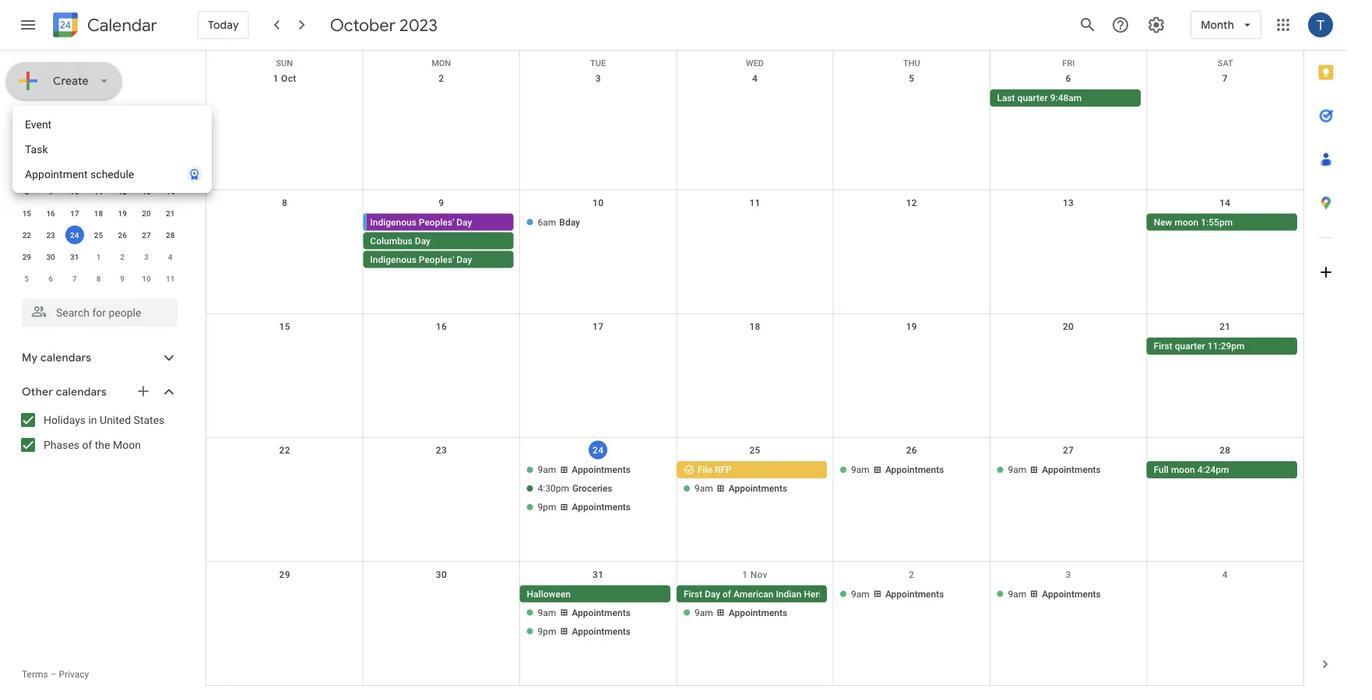 Task type: describe. For each thing, give the bounding box(es) containing it.
heritage
[[804, 589, 840, 600]]

moon
[[113, 439, 141, 452]]

create button
[[6, 62, 121, 100]]

31 for 1 nov
[[593, 570, 604, 581]]

19 inside row group
[[118, 209, 127, 218]]

23 inside row group
[[46, 231, 55, 240]]

21 element
[[161, 204, 180, 223]]

states
[[134, 414, 165, 427]]

1 vertical spatial 26
[[906, 446, 917, 456]]

s
[[24, 143, 29, 153]]

settings menu image
[[1147, 16, 1166, 34]]

terms – privacy
[[22, 670, 89, 681]]

full moon 4:24pm button
[[1147, 462, 1297, 479]]

privacy
[[59, 670, 89, 681]]

17 element
[[65, 204, 84, 223]]

columbus day button
[[363, 232, 514, 250]]

26 element
[[113, 226, 132, 245]]

file
[[698, 465, 713, 476]]

full
[[1154, 465, 1169, 476]]

phases
[[44, 439, 79, 452]]

18 element
[[89, 204, 108, 223]]

0 horizontal spatial 2023
[[69, 118, 95, 132]]

cell containing halloween
[[520, 586, 677, 642]]

1 horizontal spatial 24
[[593, 445, 604, 456]]

13 for row containing s
[[142, 187, 151, 196]]

1:55pm
[[1201, 217, 1233, 228]]

tue
[[590, 58, 606, 68]]

month button
[[1191, 6, 1262, 44]]

9 for row containing 1 oct
[[439, 197, 444, 208]]

new
[[1154, 217, 1172, 228]]

9pm for 4:30pm
[[538, 502, 556, 513]]

moon for full
[[1171, 465, 1195, 476]]

last quarter 9:48am button
[[990, 90, 1141, 107]]

other calendars
[[22, 385, 107, 399]]

6am bday
[[538, 217, 580, 228]]

nov
[[750, 570, 768, 581]]

24, today element
[[65, 226, 84, 245]]

my
[[22, 351, 38, 365]]

9 for row containing s
[[48, 187, 53, 196]]

terms link
[[22, 670, 48, 681]]

appointment
[[25, 168, 88, 181]]

holidays in united states
[[44, 414, 165, 427]]

halloween
[[527, 589, 571, 600]]

thu
[[903, 58, 920, 68]]

1 vertical spatial 17
[[593, 321, 604, 332]]

1 horizontal spatial 2023
[[400, 14, 438, 36]]

1 horizontal spatial 23
[[436, 446, 447, 456]]

12 element
[[113, 182, 132, 201]]

9 inside 9 november element
[[120, 274, 125, 283]]

the
[[95, 439, 110, 452]]

fri
[[1062, 58, 1075, 68]]

1 for 1 oct
[[273, 73, 279, 84]]

27 inside "element"
[[142, 231, 151, 240]]

appointment schedule
[[25, 168, 134, 181]]

privacy link
[[59, 670, 89, 681]]

15 element
[[17, 204, 36, 223]]

8 inside row
[[96, 274, 101, 283]]

16 inside row group
[[46, 209, 55, 218]]

quarter for 9:48am
[[1017, 93, 1048, 104]]

1 vertical spatial 28
[[1220, 446, 1231, 456]]

6am
[[538, 217, 556, 228]]

sat
[[1218, 58, 1233, 68]]

9:48am
[[1050, 93, 1082, 104]]

last quarter 9:48am
[[997, 93, 1082, 104]]

1 horizontal spatial 6
[[1066, 73, 1071, 84]]

–
[[50, 670, 57, 681]]

24 inside cell
[[70, 231, 79, 240]]

12 for row containing 1 oct
[[906, 197, 917, 208]]

create
[[53, 74, 89, 88]]

1 vertical spatial 25
[[749, 446, 761, 456]]

add other calendars image
[[135, 384, 151, 399]]

quarter for 11:29pm
[[1175, 341, 1205, 352]]

new moon 1:55pm button
[[1147, 214, 1297, 231]]

1 vertical spatial 21
[[1220, 321, 1231, 332]]

4:30pm
[[538, 484, 569, 495]]

1 vertical spatial october
[[22, 118, 66, 132]]

4 november element
[[161, 248, 180, 266]]

1 indigenous from the top
[[370, 217, 417, 228]]

3 november element
[[137, 248, 156, 266]]

5 inside "element"
[[25, 274, 29, 283]]

14 for row containing 1 oct
[[1220, 197, 1231, 208]]

1 vertical spatial october 2023
[[22, 118, 95, 132]]

october 2023 grid
[[15, 137, 182, 290]]

13 for row containing 1 oct
[[1063, 197, 1074, 208]]

rfp
[[715, 465, 732, 476]]

1 nov
[[742, 570, 768, 581]]

bday
[[559, 217, 580, 228]]

1 peoples' from the top
[[419, 217, 454, 228]]

1 down the s
[[25, 165, 29, 174]]

17 inside row group
[[70, 209, 79, 218]]

8 for cell containing indigenous peoples' day
[[282, 197, 288, 208]]

13 element
[[137, 182, 156, 201]]

30 for 1 nov
[[436, 570, 447, 581]]

moon for new
[[1175, 217, 1199, 228]]

row containing 22
[[15, 224, 182, 246]]

29 for 1 nov
[[279, 570, 290, 581]]

5 november element
[[17, 269, 36, 288]]

today
[[208, 18, 239, 32]]

10 inside row
[[142, 274, 151, 283]]

sun
[[276, 58, 293, 68]]

5 for 1 oct
[[909, 73, 915, 84]]

my calendars button
[[3, 346, 193, 371]]

4:30pm groceries
[[538, 484, 613, 495]]

indigenous peoples' day columbus day indigenous peoples' day
[[370, 217, 472, 265]]

halloween button
[[520, 586, 670, 603]]

26 inside row group
[[118, 231, 127, 240]]

15 inside row group
[[22, 209, 31, 218]]

16 element
[[41, 204, 60, 223]]

20 inside row group
[[142, 209, 151, 218]]

7 november element
[[65, 269, 84, 288]]

terms
[[22, 670, 48, 681]]

1 horizontal spatial 22
[[279, 446, 290, 456]]

16 inside grid
[[436, 321, 447, 332]]

of inside other calendars list
[[82, 439, 92, 452]]

28 element
[[161, 226, 180, 245]]

10 for row containing s
[[70, 187, 79, 196]]

row group containing 1
[[15, 159, 182, 290]]

oct
[[281, 73, 296, 84]]

1 horizontal spatial 27
[[1063, 446, 1074, 456]]

calendar element
[[50, 9, 157, 44]]

11 for row containing s
[[94, 187, 103, 196]]

row containing 1 oct
[[206, 66, 1304, 190]]

28 inside row group
[[166, 231, 175, 240]]

22 inside row group
[[22, 231, 31, 240]]

first quarter 11:29pm button
[[1147, 338, 1297, 355]]

first for first day of american indian heritage month
[[684, 589, 702, 600]]

file rfp button
[[677, 462, 827, 479]]

row containing 5
[[15, 268, 182, 290]]

11 for row containing 1 oct
[[749, 197, 761, 208]]

other calendars button
[[3, 380, 193, 405]]

29 for 1
[[22, 252, 31, 262]]

event
[[25, 118, 52, 131]]

first quarter 11:29pm
[[1154, 341, 1245, 352]]

0 vertical spatial october 2023
[[330, 14, 438, 36]]

1 november element
[[89, 248, 108, 266]]

9pm for 9am
[[538, 627, 556, 637]]

other
[[22, 385, 53, 399]]

cell containing first day of american indian heritage month
[[677, 586, 869, 642]]

task
[[25, 143, 48, 156]]



Task type: vqa. For each thing, say whether or not it's contained in the screenshot.
the rightmost 19
yes



Task type: locate. For each thing, give the bounding box(es) containing it.
calendar
[[87, 14, 157, 36]]

0 horizontal spatial 6
[[48, 274, 53, 283]]

american
[[734, 589, 774, 600]]

1 horizontal spatial 9
[[120, 274, 125, 283]]

23 element
[[41, 226, 60, 245]]

5 down 29 element
[[25, 274, 29, 283]]

1 vertical spatial 14
[[1220, 197, 1231, 208]]

calendars for other calendars
[[56, 385, 107, 399]]

2 9pm from the top
[[538, 627, 556, 637]]

31
[[70, 252, 79, 262], [593, 570, 604, 581]]

31 element
[[65, 248, 84, 266]]

in
[[88, 414, 97, 427]]

4:24pm
[[1197, 465, 1229, 476]]

day down columbus day button in the left of the page
[[456, 254, 472, 265]]

columbus
[[370, 235, 413, 246]]

of inside first day of american indian heritage month button
[[723, 589, 731, 600]]

0 vertical spatial 2023
[[400, 14, 438, 36]]

1 for 1 nov
[[742, 570, 748, 581]]

2023
[[400, 14, 438, 36], [69, 118, 95, 132]]

moon right 'new'
[[1175, 217, 1199, 228]]

10 november element
[[137, 269, 156, 288]]

9 down appointment
[[48, 187, 53, 196]]

0 horizontal spatial 26
[[118, 231, 127, 240]]

4
[[752, 73, 758, 84], [96, 165, 101, 174], [168, 252, 172, 262], [1222, 570, 1228, 581]]

10 for row containing 1 oct
[[593, 197, 604, 208]]

14 up 21 element
[[166, 187, 175, 196]]

schedule
[[90, 168, 134, 181]]

1 left oct
[[273, 73, 279, 84]]

cell containing file rfp
[[677, 462, 833, 518]]

27
[[142, 231, 151, 240], [1063, 446, 1074, 456]]

first for first quarter 11:29pm
[[1154, 341, 1173, 352]]

file rfp
[[698, 465, 732, 476]]

quarter right the last
[[1017, 93, 1048, 104]]

7 inside row group
[[72, 274, 77, 283]]

20 element
[[137, 204, 156, 223]]

moon inside button
[[1175, 217, 1199, 228]]

24 up 31 element
[[70, 231, 79, 240]]

1 vertical spatial indigenous peoples' day button
[[363, 251, 514, 268]]

0 horizontal spatial 13
[[142, 187, 151, 196]]

Search for people text field
[[31, 299, 168, 327]]

october 2023 up the m
[[22, 118, 95, 132]]

0 vertical spatial peoples'
[[419, 217, 454, 228]]

cell
[[206, 90, 363, 108], [363, 90, 520, 108], [677, 90, 833, 108], [833, 90, 990, 108], [134, 159, 158, 181], [206, 214, 363, 270], [363, 214, 520, 270], [677, 214, 833, 270], [833, 214, 990, 270], [990, 214, 1147, 270], [206, 338, 363, 357], [363, 338, 520, 357], [677, 338, 833, 357], [833, 338, 990, 357], [990, 338, 1147, 357], [206, 462, 363, 518], [363, 462, 520, 518], [520, 462, 677, 518], [677, 462, 833, 518], [206, 586, 363, 642], [363, 586, 520, 642], [520, 586, 677, 642], [677, 586, 869, 642], [1147, 586, 1304, 642]]

groceries
[[572, 484, 613, 495]]

month right heritage
[[842, 589, 869, 600]]

calendars inside 'dropdown button'
[[56, 385, 107, 399]]

12 inside row group
[[118, 187, 127, 196]]

0 horizontal spatial 21
[[166, 209, 175, 218]]

my calendars
[[22, 351, 91, 365]]

7 down sat
[[1222, 73, 1228, 84]]

1 vertical spatial 9pm
[[538, 627, 556, 637]]

2 horizontal spatial 5
[[909, 73, 915, 84]]

0 horizontal spatial 24
[[70, 231, 79, 240]]

26
[[118, 231, 127, 240], [906, 446, 917, 456]]

1 vertical spatial 9
[[439, 197, 444, 208]]

1 vertical spatial first
[[684, 589, 702, 600]]

14 inside grid
[[1220, 197, 1231, 208]]

14 up 'new moon 1:55pm' button
[[1220, 197, 1231, 208]]

1 horizontal spatial 29
[[279, 570, 290, 581]]

19
[[118, 209, 127, 218], [906, 321, 917, 332]]

0 vertical spatial of
[[82, 439, 92, 452]]

6
[[1066, 73, 1071, 84], [48, 274, 53, 283]]

0 horizontal spatial 25
[[94, 231, 103, 240]]

30 element
[[41, 248, 60, 266]]

first day of american indian heritage month
[[684, 589, 869, 600]]

0 vertical spatial indigenous
[[370, 217, 417, 228]]

indigenous peoples' day button up columbus day button in the left of the page
[[366, 214, 514, 231]]

0 horizontal spatial 23
[[46, 231, 55, 240]]

13 inside row group
[[142, 187, 151, 196]]

calendars up other calendars
[[40, 351, 91, 365]]

1 vertical spatial 12
[[906, 197, 917, 208]]

1 vertical spatial 15
[[279, 321, 290, 332]]

21
[[166, 209, 175, 218], [1220, 321, 1231, 332]]

first
[[1154, 341, 1173, 352], [684, 589, 702, 600]]

2 indigenous from the top
[[370, 254, 417, 265]]

6 down fri
[[1066, 73, 1071, 84]]

2
[[439, 73, 444, 84], [48, 165, 53, 174], [120, 252, 125, 262], [909, 570, 915, 581]]

calendars
[[40, 351, 91, 365], [56, 385, 107, 399]]

3
[[595, 73, 601, 84], [72, 165, 77, 174], [144, 252, 149, 262], [1066, 570, 1071, 581]]

9pm down halloween
[[538, 627, 556, 637]]

0 horizontal spatial 22
[[22, 231, 31, 240]]

1 vertical spatial 11
[[749, 197, 761, 208]]

18
[[94, 209, 103, 218], [749, 321, 761, 332]]

1 vertical spatial 7
[[72, 274, 77, 283]]

11:29pm
[[1208, 341, 1245, 352]]

row containing s
[[15, 137, 182, 159]]

2 vertical spatial 5
[[25, 274, 29, 283]]

27 element
[[137, 226, 156, 245]]

1 horizontal spatial 10
[[142, 274, 151, 283]]

0 vertical spatial 16
[[46, 209, 55, 218]]

1 vertical spatial indigenous
[[370, 254, 417, 265]]

1 vertical spatial peoples'
[[419, 254, 454, 265]]

28 up full moon 4:24pm button
[[1220, 446, 1231, 456]]

30 for 1
[[46, 252, 55, 262]]

day inside button
[[705, 589, 720, 600]]

8 inside grid
[[282, 197, 288, 208]]

24 up groceries
[[593, 445, 604, 456]]

row containing 1
[[15, 159, 182, 181]]

0 horizontal spatial 10
[[70, 187, 79, 196]]

5 for 1
[[120, 165, 125, 174]]

1 horizontal spatial first
[[1154, 341, 1173, 352]]

11 element
[[89, 182, 108, 201]]

0 vertical spatial 30
[[46, 252, 55, 262]]

1 vertical spatial calendars
[[56, 385, 107, 399]]

0 vertical spatial 6
[[1066, 73, 1071, 84]]

0 vertical spatial 8
[[25, 187, 29, 196]]

full moon 4:24pm
[[1154, 465, 1229, 476]]

indigenous peoples' day button down columbus day button in the left of the page
[[363, 251, 514, 268]]

1 horizontal spatial 20
[[1063, 321, 1074, 332]]

1 horizontal spatial 13
[[1063, 197, 1074, 208]]

0 horizontal spatial october
[[22, 118, 66, 132]]

0 vertical spatial 18
[[94, 209, 103, 218]]

5
[[909, 73, 915, 84], [120, 165, 125, 174], [25, 274, 29, 283]]

0 vertical spatial calendars
[[40, 351, 91, 365]]

30
[[46, 252, 55, 262], [436, 570, 447, 581]]

19 element
[[113, 204, 132, 223]]

9am
[[538, 465, 556, 476], [851, 465, 870, 476], [1008, 465, 1027, 476], [695, 484, 713, 495], [851, 589, 870, 600], [1008, 589, 1027, 600], [538, 608, 556, 619], [695, 608, 713, 619]]

9 up columbus day button in the left of the page
[[439, 197, 444, 208]]

0 vertical spatial first
[[1154, 341, 1173, 352]]

new moon 1:55pm
[[1154, 217, 1233, 228]]

2 horizontal spatial 10
[[593, 197, 604, 208]]

0 vertical spatial moon
[[1175, 217, 1199, 228]]

wed
[[746, 58, 764, 68]]

first inside first quarter 11:29pm button
[[1154, 341, 1173, 352]]

20
[[142, 209, 151, 218], [1063, 321, 1074, 332]]

day right the columbus
[[415, 235, 431, 246]]

indian
[[776, 589, 802, 600]]

1 horizontal spatial quarter
[[1175, 341, 1205, 352]]

first left 11:29pm
[[1154, 341, 1173, 352]]

21 up 28 element
[[166, 209, 175, 218]]

25 inside row group
[[94, 231, 103, 240]]

1 vertical spatial 18
[[749, 321, 761, 332]]

21 up 11:29pm
[[1220, 321, 1231, 332]]

0 vertical spatial 19
[[118, 209, 127, 218]]

cell containing 9am
[[520, 462, 677, 518]]

1 horizontal spatial 8
[[96, 274, 101, 283]]

moon inside button
[[1171, 465, 1195, 476]]

month
[[1201, 18, 1234, 32], [842, 589, 869, 600]]

11 inside 11 november "element"
[[166, 274, 175, 283]]

9 down "2 november" element
[[120, 274, 125, 283]]

28 up 4 november element
[[166, 231, 175, 240]]

row containing sun
[[206, 51, 1304, 68]]

last
[[997, 93, 1015, 104]]

6 inside row group
[[48, 274, 53, 283]]

1 horizontal spatial 11
[[166, 274, 175, 283]]

18 inside 'element'
[[94, 209, 103, 218]]

october 2023 up mon
[[330, 14, 438, 36]]

14 inside row group
[[166, 187, 175, 196]]

row
[[206, 51, 1304, 68], [206, 66, 1304, 190], [15, 137, 182, 159], [15, 159, 182, 181], [15, 181, 182, 202], [206, 190, 1304, 314], [15, 202, 182, 224], [15, 224, 182, 246], [15, 246, 182, 268], [15, 268, 182, 290], [206, 314, 1304, 439], [206, 439, 1304, 563], [206, 563, 1304, 687]]

2 peoples' from the top
[[419, 254, 454, 265]]

5 up 12 element
[[120, 165, 125, 174]]

9pm
[[538, 502, 556, 513], [538, 627, 556, 637]]

0 vertical spatial 28
[[166, 231, 175, 240]]

6 november element
[[41, 269, 60, 288]]

10 element
[[65, 182, 84, 201]]

7
[[1222, 73, 1228, 84], [72, 274, 77, 283]]

calendars inside "dropdown button"
[[40, 351, 91, 365]]

12 for row containing s
[[118, 187, 127, 196]]

8
[[25, 187, 29, 196], [282, 197, 288, 208], [96, 274, 101, 283]]

14
[[166, 187, 175, 196], [1220, 197, 1231, 208]]

1 horizontal spatial 15
[[279, 321, 290, 332]]

calendars up the in
[[56, 385, 107, 399]]

29 element
[[17, 248, 36, 266]]

day left american
[[705, 589, 720, 600]]

17
[[70, 209, 79, 218], [593, 321, 604, 332]]

5 down thu
[[909, 73, 915, 84]]

quarter
[[1017, 93, 1048, 104], [1175, 341, 1205, 352]]

1 horizontal spatial 30
[[436, 570, 447, 581]]

2023 up mon
[[400, 14, 438, 36]]

0 horizontal spatial 27
[[142, 231, 151, 240]]

month inside button
[[842, 589, 869, 600]]

row containing 24
[[206, 439, 1304, 563]]

main drawer image
[[19, 16, 37, 34]]

grid
[[206, 51, 1304, 687]]

1 9pm from the top
[[538, 502, 556, 513]]

1
[[273, 73, 279, 84], [25, 165, 29, 174], [96, 252, 101, 262], [742, 570, 748, 581]]

0 horizontal spatial first
[[684, 589, 702, 600]]

25 up file rfp button
[[749, 446, 761, 456]]

31 up halloween button
[[593, 570, 604, 581]]

0 vertical spatial 22
[[22, 231, 31, 240]]

of left american
[[723, 589, 731, 600]]

1 left nov
[[742, 570, 748, 581]]

9pm inside row
[[538, 502, 556, 513]]

moon
[[1175, 217, 1199, 228], [1171, 465, 1195, 476]]

0 vertical spatial 12
[[118, 187, 127, 196]]

peoples'
[[419, 217, 454, 228], [419, 254, 454, 265]]

first day of american indian heritage month button
[[677, 586, 869, 603]]

2 horizontal spatial 8
[[282, 197, 288, 208]]

2 horizontal spatial 11
[[749, 197, 761, 208]]

2023 right event
[[69, 118, 95, 132]]

other calendars list
[[3, 408, 193, 458]]

1 vertical spatial 16
[[436, 321, 447, 332]]

holidays
[[44, 414, 86, 427]]

0 horizontal spatial of
[[82, 439, 92, 452]]

1 vertical spatial 19
[[906, 321, 917, 332]]

1 vertical spatial 2023
[[69, 118, 95, 132]]

peoples' up columbus day button in the left of the page
[[419, 217, 454, 228]]

1 horizontal spatial 17
[[593, 321, 604, 332]]

15
[[22, 209, 31, 218], [279, 321, 290, 332]]

calendars for my calendars
[[40, 351, 91, 365]]

1 vertical spatial moon
[[1171, 465, 1195, 476]]

1 horizontal spatial 28
[[1220, 446, 1231, 456]]

30 inside "element"
[[46, 252, 55, 262]]

11 november element
[[161, 269, 180, 288]]

first left american
[[684, 589, 702, 600]]

1 for 1 november element
[[96, 252, 101, 262]]

grid containing 1 oct
[[206, 51, 1304, 687]]

row group
[[15, 159, 182, 290]]

mon
[[432, 58, 451, 68]]

united
[[100, 414, 131, 427]]

1 vertical spatial 27
[[1063, 446, 1074, 456]]

2 horizontal spatial 9
[[439, 197, 444, 208]]

october 2023
[[330, 14, 438, 36], [22, 118, 95, 132]]

indigenous up the columbus
[[370, 217, 417, 228]]

24 cell
[[63, 224, 87, 246]]

1 oct
[[273, 73, 296, 84]]

0 vertical spatial 5
[[909, 73, 915, 84]]

1 vertical spatial quarter
[[1175, 341, 1205, 352]]

0 horizontal spatial 30
[[46, 252, 55, 262]]

of left the
[[82, 439, 92, 452]]

today button
[[198, 6, 249, 44]]

1 vertical spatial 23
[[436, 446, 447, 456]]

7 down 31 element
[[72, 274, 77, 283]]

phases of the moon
[[44, 439, 141, 452]]

peoples' down columbus day button in the left of the page
[[419, 254, 454, 265]]

0 vertical spatial 7
[[1222, 73, 1228, 84]]

23
[[46, 231, 55, 240], [436, 446, 447, 456]]

1 horizontal spatial 5
[[120, 165, 125, 174]]

9 november element
[[113, 269, 132, 288]]

first inside first day of american indian heritage month button
[[684, 589, 702, 600]]

day up columbus day button in the left of the page
[[456, 217, 472, 228]]

13
[[142, 187, 151, 196], [1063, 197, 1074, 208]]

21 inside row group
[[166, 209, 175, 218]]

1 vertical spatial 30
[[436, 570, 447, 581]]

0 vertical spatial 11
[[94, 187, 103, 196]]

0 horizontal spatial october 2023
[[22, 118, 95, 132]]

quarter inside row
[[1017, 93, 1048, 104]]

11
[[94, 187, 103, 196], [749, 197, 761, 208], [166, 274, 175, 283]]

0 vertical spatial 31
[[70, 252, 79, 262]]

31 down 24, today element on the left
[[70, 252, 79, 262]]

31 for 1
[[70, 252, 79, 262]]

1 horizontal spatial october
[[330, 14, 396, 36]]

1 horizontal spatial 31
[[593, 570, 604, 581]]

2 november element
[[113, 248, 132, 266]]

1 horizontal spatial 21
[[1220, 321, 1231, 332]]

0 horizontal spatial quarter
[[1017, 93, 1048, 104]]

25 up 1 november element
[[94, 231, 103, 240]]

29
[[22, 252, 31, 262], [279, 570, 290, 581]]

8 for 16 element
[[25, 187, 29, 196]]

31 inside row group
[[70, 252, 79, 262]]

month up sat
[[1201, 18, 1234, 32]]

14 for row containing s
[[166, 187, 175, 196]]

0 horizontal spatial 28
[[166, 231, 175, 240]]

day
[[456, 217, 472, 228], [415, 235, 431, 246], [456, 254, 472, 265], [705, 589, 720, 600]]

tab list
[[1304, 51, 1347, 643]]

0 horizontal spatial 12
[[118, 187, 127, 196]]

indigenous down the columbus
[[370, 254, 417, 265]]

2 inside "2 november" element
[[120, 252, 125, 262]]

11 inside "11" element
[[94, 187, 103, 196]]

1 down 25 element
[[96, 252, 101, 262]]

of
[[82, 439, 92, 452], [723, 589, 731, 600]]

0 vertical spatial quarter
[[1017, 93, 1048, 104]]

0 horizontal spatial 5
[[25, 274, 29, 283]]

8 november element
[[89, 269, 108, 288]]

28
[[166, 231, 175, 240], [1220, 446, 1231, 456]]

cell containing indigenous peoples' day
[[363, 214, 520, 270]]

9pm down 4:30pm
[[538, 502, 556, 513]]

25 element
[[89, 226, 108, 245]]

0 vertical spatial 21
[[166, 209, 175, 218]]

None search field
[[0, 293, 193, 327]]

0 vertical spatial indigenous peoples' day button
[[366, 214, 514, 231]]

calendar heading
[[84, 14, 157, 36]]

m
[[47, 143, 54, 153]]

1 horizontal spatial 25
[[749, 446, 761, 456]]

quarter left 11:29pm
[[1175, 341, 1205, 352]]

appointments
[[572, 465, 631, 476], [885, 465, 944, 476], [1042, 465, 1101, 476], [729, 484, 787, 495], [572, 502, 631, 513], [885, 589, 944, 600], [1042, 589, 1101, 600], [572, 608, 631, 619], [729, 608, 787, 619], [572, 627, 631, 637]]

2 vertical spatial 9
[[120, 274, 125, 283]]

6 down 30 "element"
[[48, 274, 53, 283]]

22
[[22, 231, 31, 240], [279, 446, 290, 456]]

moon right full
[[1171, 465, 1195, 476]]

22 element
[[17, 226, 36, 245]]

1 vertical spatial 10
[[593, 197, 604, 208]]

0 vertical spatial 24
[[70, 231, 79, 240]]

29 inside row group
[[22, 252, 31, 262]]

month inside dropdown button
[[1201, 18, 1234, 32]]

0 horizontal spatial 17
[[70, 209, 79, 218]]

1 horizontal spatial 7
[[1222, 73, 1228, 84]]

12
[[118, 187, 127, 196], [906, 197, 917, 208]]

14 element
[[161, 182, 180, 201]]

1 horizontal spatial 18
[[749, 321, 761, 332]]



